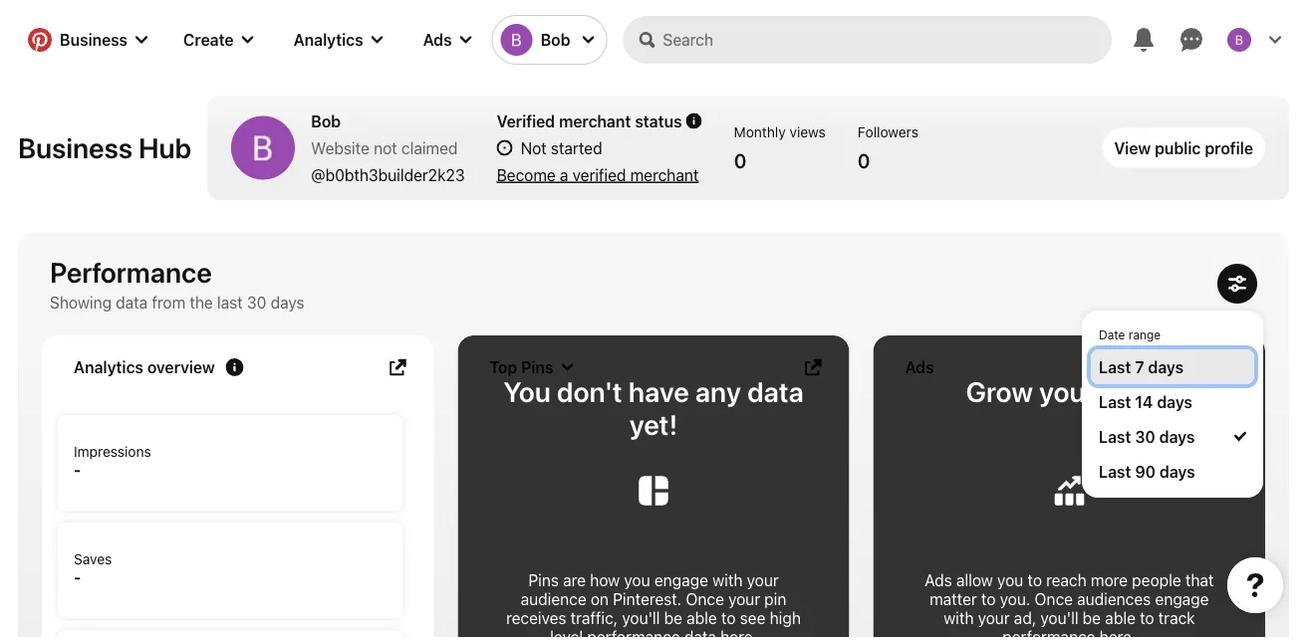 Task type: describe. For each thing, give the bounding box(es) containing it.
analytics button
[[278, 16, 399, 64]]

to up ad,
[[1028, 571, 1042, 590]]

last 7 days menu item
[[1091, 350, 1254, 385]]

view public profile link
[[1102, 128, 1265, 168]]

30 inside date range element
[[1135, 427, 1155, 446]]

1 vertical spatial merchant
[[630, 165, 699, 184]]

90
[[1135, 462, 1156, 481]]

analytics overview
[[74, 358, 215, 377]]

any
[[695, 376, 741, 408]]

date range
[[1099, 328, 1161, 342]]

engage inside pins are how you engage with your audience on pinterest. once your pin receives traffic, you'll be able to see high level performance data here.
[[654, 571, 708, 590]]

last for last 90 days
[[1099, 462, 1131, 481]]

your inside ads allow you to reach more people that matter to you. once audiences engage with your ad, you'll be able to track performance here.
[[978, 609, 1010, 628]]

how
[[590, 571, 620, 590]]

last for last 7 days
[[1099, 358, 1131, 377]]

data inside you don't have any data yet!
[[747, 376, 804, 408]]

performance
[[50, 256, 212, 289]]

from
[[152, 293, 185, 312]]

website not claimed link
[[311, 138, 465, 157]]

pins
[[528, 571, 559, 590]]

reach inside ads allow you to reach more people that matter to you. once audiences engage with your ad, you'll be able to track performance here.
[[1046, 571, 1087, 590]]

pinterest image
[[28, 28, 52, 52]]

become a verified merchant
[[497, 165, 699, 184]]

audiences
[[1077, 590, 1151, 609]]

view
[[1114, 138, 1151, 157]]

monthly views 0
[[734, 124, 826, 172]]

here. inside pins are how you engage with your audience on pinterest. once your pin receives traffic, you'll be able to see high level performance data here.
[[720, 628, 757, 638]]

ads inside dropdown button
[[423, 30, 452, 49]]

high
[[770, 609, 801, 628]]

badge for merchants to show they can start the process of becoming a verified merchant on pinterest image
[[497, 140, 513, 156]]

last 14 days
[[1099, 393, 1193, 411]]

join the verified merchant program to get a verified badge to display on your profile. element
[[686, 113, 702, 129]]

verified
[[497, 112, 555, 131]]

data inside 'performance showing data from the last 30 days'
[[116, 293, 148, 312]]

business for business
[[60, 30, 128, 49]]

date range element
[[1091, 320, 1254, 489]]

last 90 days
[[1099, 462, 1195, 481]]

to left you.
[[981, 590, 996, 609]]

business hub
[[18, 132, 192, 164]]

profile
[[1205, 138, 1253, 157]]

more
[[1091, 571, 1128, 590]]

become a verified merchant button
[[497, 165, 702, 184]]

you'll inside ads allow you to reach more people that matter to you. once audiences engage with your ad, you'll be able to track performance here.
[[1040, 609, 1078, 628]]

not
[[374, 138, 397, 157]]

pins are how you engage with your audience on pinterest. once your pin receives traffic, you'll be able to see high level performance data here.
[[506, 571, 801, 638]]

business button
[[16, 16, 159, 64]]

view public profile
[[1114, 138, 1253, 157]]

be inside pins are how you engage with your audience on pinterest. once your pin receives traffic, you'll be able to see high level performance data here.
[[664, 609, 682, 628]]

with inside ads allow you to reach more people that matter to you. once audiences engage with your ad, you'll be able to track performance here.
[[943, 609, 974, 628]]

last for last 14 days
[[1099, 393, 1131, 411]]

bob for bob
[[541, 30, 570, 49]]

yet!
[[629, 408, 678, 441]]

1 horizontal spatial bob image
[[1227, 28, 1251, 52]]

monthly
[[734, 124, 786, 140]]

bob for bob website not claimed @ b0bth3builder2k23
[[311, 112, 341, 131]]

create button
[[167, 16, 270, 64]]

14
[[1135, 393, 1153, 411]]

verified
[[573, 165, 626, 184]]

saves
[[74, 551, 112, 568]]

pin
[[764, 590, 786, 609]]

you inside pins are how you engage with your audience on pinterest. once your pin receives traffic, you'll be able to see high level performance data here.
[[624, 571, 650, 590]]

impressions
[[74, 444, 151, 460]]

last 7 days
[[1099, 358, 1184, 377]]

range
[[1129, 328, 1161, 342]]

your right grow
[[1039, 376, 1095, 408]]

started
[[551, 138, 602, 157]]

status
[[635, 112, 682, 131]]

have
[[628, 376, 689, 408]]

on
[[591, 590, 609, 609]]

impressions - saves -
[[74, 444, 151, 587]]

performance showing data from the last 30 days
[[50, 256, 304, 312]]

once inside ads allow you to reach more people that matter to you. once audiences engage with your ad, you'll be able to track performance here.
[[1035, 590, 1073, 609]]

Search text field
[[663, 16, 1112, 64]]

you
[[503, 376, 551, 408]]

traffic,
[[571, 609, 618, 628]]

your up the see in the right bottom of the page
[[747, 571, 779, 590]]

a
[[560, 165, 568, 184]]

verified merchant status
[[497, 112, 682, 131]]

views
[[790, 124, 826, 140]]

not started
[[521, 138, 602, 157]]

audience
[[521, 590, 586, 609]]

overview
[[147, 358, 215, 377]]

analytics for analytics overview
[[74, 358, 143, 377]]



Task type: vqa. For each thing, say whether or not it's contained in the screenshot.
sticker
no



Task type: locate. For each thing, give the bounding box(es) containing it.
2 vertical spatial data
[[684, 628, 716, 638]]

1 horizontal spatial able
[[1105, 609, 1136, 628]]

30 inside 'performance showing data from the last 30 days'
[[247, 293, 266, 312]]

date
[[1099, 328, 1125, 342]]

business left the business badge dropdown menu button image
[[60, 30, 128, 49]]

0 horizontal spatial bob image
[[501, 24, 533, 56]]

people
[[1132, 571, 1181, 590]]

0 horizontal spatial 30
[[247, 293, 266, 312]]

days right last
[[271, 293, 304, 312]]

1 horizontal spatial engage
[[1155, 590, 1209, 609]]

primary navigation header navigation
[[12, 4, 1295, 76]]

performance inside ads allow you to reach more people that matter to you. once audiences engage with your ad, you'll be able to track performance here.
[[1002, 628, 1095, 638]]

1 vertical spatial 30
[[1135, 427, 1155, 446]]

showing
[[50, 293, 112, 312]]

0 vertical spatial ads
[[423, 30, 452, 49]]

performance inside pins are how you engage with your audience on pinterest. once your pin receives traffic, you'll be able to see high level performance data here.
[[587, 628, 680, 638]]

0 vertical spatial merchant
[[559, 112, 631, 131]]

bob inside button
[[541, 30, 570, 49]]

1 vertical spatial ads
[[905, 358, 934, 377]]

1 horizontal spatial you'll
[[1040, 609, 1078, 628]]

engage right how
[[654, 571, 708, 590]]

2 horizontal spatial data
[[747, 376, 804, 408]]

the
[[190, 293, 213, 312]]

matter
[[930, 590, 977, 609]]

bob image
[[231, 116, 295, 180]]

with down allow
[[943, 609, 974, 628]]

last left 14
[[1099, 393, 1131, 411]]

with inside pins are how you engage with your audience on pinterest. once your pin receives traffic, you'll be able to see high level performance data here.
[[712, 571, 743, 590]]

1 last from the top
[[1099, 358, 1131, 377]]

1 vertical spatial reach
[[1046, 571, 1087, 590]]

0 horizontal spatial once
[[686, 590, 724, 609]]

data left the see in the right bottom of the page
[[684, 628, 716, 638]]

to left the see in the right bottom of the page
[[721, 609, 736, 628]]

1 horizontal spatial reach
[[1101, 376, 1173, 408]]

performance down you.
[[1002, 628, 1095, 638]]

0 horizontal spatial here.
[[720, 628, 757, 638]]

1 0 from the left
[[734, 148, 747, 172]]

data inside pins are how you engage with your audience on pinterest. once your pin receives traffic, you'll be able to see high level performance data here.
[[684, 628, 716, 638]]

engage
[[654, 571, 708, 590], [1155, 590, 1209, 609]]

0 vertical spatial business
[[60, 30, 128, 49]]

ads button
[[407, 16, 488, 64]]

1 horizontal spatial here.
[[1100, 628, 1136, 638]]

analytics
[[293, 30, 363, 49], [74, 358, 143, 377]]

0 horizontal spatial engage
[[654, 571, 708, 590]]

you don't have any data yet!
[[503, 376, 804, 441]]

performance for your
[[1002, 628, 1095, 638]]

1 horizontal spatial bob
[[541, 30, 570, 49]]

bob up website
[[311, 112, 341, 131]]

your left ad,
[[978, 609, 1010, 628]]

create
[[183, 30, 234, 49]]

see
[[740, 609, 766, 628]]

able down 'more'
[[1105, 609, 1136, 628]]

days up last 90 days
[[1159, 427, 1195, 446]]

you.
[[1000, 590, 1030, 609]]

1 horizontal spatial 0
[[858, 148, 870, 172]]

able
[[687, 609, 717, 628], [1105, 609, 1136, 628]]

0 inside followers 0
[[858, 148, 870, 172]]

1 vertical spatial with
[[943, 609, 974, 628]]

level
[[550, 628, 583, 638]]

able inside pins are how you engage with your audience on pinterest. once your pin receives traffic, you'll be able to see high level performance data here.
[[687, 609, 717, 628]]

0 horizontal spatial be
[[664, 609, 682, 628]]

1 performance from the left
[[587, 628, 680, 638]]

1 be from the left
[[664, 609, 682, 628]]

1 vertical spatial analytics
[[74, 358, 143, 377]]

0 horizontal spatial analytics
[[74, 358, 143, 377]]

last 30 days
[[1099, 427, 1195, 446]]

ads allow you to reach more people that matter to you. once audiences engage with your ad, you'll be able to track performance here.
[[925, 571, 1214, 638]]

be
[[664, 609, 682, 628], [1083, 609, 1101, 628]]

pinterest.
[[613, 590, 682, 609]]

2 0 from the left
[[858, 148, 870, 172]]

0 horizontal spatial with
[[712, 571, 743, 590]]

bob button
[[493, 16, 606, 64]]

2 be from the left
[[1083, 609, 1101, 628]]

followers 0
[[858, 124, 918, 172]]

1 horizontal spatial be
[[1083, 609, 1101, 628]]

you'll
[[622, 609, 660, 628], [1040, 609, 1078, 628]]

last down last 14 days
[[1099, 427, 1131, 446]]

be down 'more'
[[1083, 609, 1101, 628]]

last left 7
[[1099, 358, 1131, 377]]

1 horizontal spatial once
[[1035, 590, 1073, 609]]

website
[[311, 138, 369, 157]]

business
[[60, 30, 128, 49], [18, 132, 133, 164]]

engage right audiences
[[1155, 590, 1209, 609]]

@
[[311, 165, 325, 184]]

performance for don't
[[587, 628, 680, 638]]

0 vertical spatial bob
[[541, 30, 570, 49]]

grow your reach
[[966, 376, 1173, 408]]

here. down audiences
[[1100, 628, 1136, 638]]

able left the see in the right bottom of the page
[[687, 609, 717, 628]]

ads left grow
[[905, 358, 934, 377]]

allow
[[956, 571, 993, 590]]

to inside pins are how you engage with your audience on pinterest. once your pin receives traffic, you'll be able to see high level performance data here.
[[721, 609, 736, 628]]

1 once from the left
[[686, 590, 724, 609]]

1 - from the top
[[74, 460, 81, 479]]

1 here. from the left
[[720, 628, 757, 638]]

2 performance from the left
[[1002, 628, 1095, 638]]

0 vertical spatial reach
[[1101, 376, 1173, 408]]

days right 14
[[1157, 393, 1193, 411]]

merchant up the started
[[559, 112, 631, 131]]

data
[[116, 293, 148, 312], [747, 376, 804, 408], [684, 628, 716, 638]]

merchant
[[559, 112, 631, 131], [630, 165, 699, 184]]

7
[[1135, 358, 1144, 377]]

2 once from the left
[[1035, 590, 1073, 609]]

here.
[[720, 628, 757, 638], [1100, 628, 1136, 638]]

to left track
[[1140, 609, 1154, 628]]

you right how
[[624, 571, 650, 590]]

performance
[[587, 628, 680, 638], [1002, 628, 1095, 638]]

ad,
[[1014, 609, 1036, 628]]

days for last 7 days
[[1148, 358, 1184, 377]]

followers
[[858, 124, 918, 140]]

days for last 14 days
[[1157, 393, 1193, 411]]

analytics for analytics
[[293, 30, 363, 49]]

days for last 30 days
[[1159, 427, 1195, 446]]

days for last 90 days
[[1160, 462, 1195, 481]]

hub
[[139, 132, 192, 164]]

2 last from the top
[[1099, 393, 1131, 411]]

once right you.
[[1035, 590, 1073, 609]]

1 you from the left
[[624, 571, 650, 590]]

2 here. from the left
[[1100, 628, 1136, 638]]

1 horizontal spatial you
[[997, 571, 1023, 590]]

1 horizontal spatial data
[[684, 628, 716, 638]]

bob
[[541, 30, 570, 49], [311, 112, 341, 131]]

analytics inside analytics popup button
[[293, 30, 363, 49]]

you inside ads allow you to reach more people that matter to you. once audiences engage with your ad, you'll be able to track performance here.
[[997, 571, 1023, 590]]

days right 7
[[1148, 358, 1184, 377]]

0 vertical spatial analytics
[[293, 30, 363, 49]]

b0bth3builder2k23
[[325, 165, 465, 184]]

0 inside monthly views 0
[[734, 148, 747, 172]]

with up the see in the right bottom of the page
[[712, 571, 743, 590]]

1 horizontal spatial analytics
[[293, 30, 363, 49]]

1 vertical spatial -
[[74, 568, 81, 587]]

days
[[271, 293, 304, 312], [1148, 358, 1184, 377], [1157, 393, 1193, 411], [1159, 427, 1195, 446], [1160, 462, 1195, 481]]

0 horizontal spatial bob
[[311, 112, 341, 131]]

0 horizontal spatial you'll
[[622, 609, 660, 628]]

information about the merchant's verification status image
[[686, 113, 702, 129]]

days right "90"
[[1160, 462, 1195, 481]]

business for business hub
[[18, 132, 133, 164]]

grow
[[966, 376, 1033, 408]]

2 you'll from the left
[[1040, 609, 1078, 628]]

ads inside ads allow you to reach more people that matter to you. once audiences engage with your ad, you'll be able to track performance here.
[[925, 571, 952, 590]]

0 vertical spatial -
[[74, 460, 81, 479]]

performance down pinterest. at the bottom
[[587, 628, 680, 638]]

0 down followers
[[858, 148, 870, 172]]

0 horizontal spatial 0
[[734, 148, 747, 172]]

you right allow
[[997, 571, 1023, 590]]

0 horizontal spatial you
[[624, 571, 650, 590]]

bob left account switcher arrow icon at the top left
[[541, 30, 570, 49]]

that
[[1185, 571, 1214, 590]]

you'll right ad,
[[1040, 609, 1078, 628]]

ads left allow
[[925, 571, 952, 590]]

engage inside ads allow you to reach more people that matter to you. once audiences engage with your ad, you'll be able to track performance here.
[[1155, 590, 1209, 609]]

1 horizontal spatial with
[[943, 609, 974, 628]]

ads right analytics popup button
[[423, 30, 452, 49]]

data down performance
[[116, 293, 148, 312]]

1 horizontal spatial performance
[[1002, 628, 1095, 638]]

business badge dropdown menu button image
[[136, 34, 147, 46]]

bob inside bob website not claimed @ b0bth3builder2k23
[[311, 112, 341, 131]]

3 last from the top
[[1099, 427, 1131, 446]]

once
[[686, 590, 724, 609], [1035, 590, 1073, 609]]

able inside ads allow you to reach more people that matter to you. once audiences engage with your ad, you'll be able to track performance here.
[[1105, 609, 1136, 628]]

be right on
[[664, 609, 682, 628]]

last for last 30 days
[[1099, 427, 1131, 446]]

bob website not claimed @ b0bth3builder2k23
[[311, 112, 465, 184]]

public
[[1155, 138, 1201, 157]]

2 able from the left
[[1105, 609, 1136, 628]]

0 down monthly
[[734, 148, 747, 172]]

data right any
[[747, 376, 804, 408]]

2 you from the left
[[997, 571, 1023, 590]]

0 horizontal spatial performance
[[587, 628, 680, 638]]

once left the see in the right bottom of the page
[[686, 590, 724, 609]]

business inside button
[[60, 30, 128, 49]]

-
[[74, 460, 81, 479], [74, 568, 81, 587]]

0 vertical spatial with
[[712, 571, 743, 590]]

0
[[734, 148, 747, 172], [858, 148, 870, 172]]

30 right last
[[247, 293, 266, 312]]

here. inside ads allow you to reach more people that matter to you. once audiences engage with your ad, you'll be able to track performance here.
[[1100, 628, 1136, 638]]

you'll inside pins are how you engage with your audience on pinterest. once your pin receives traffic, you'll be able to see high level performance data here.
[[622, 609, 660, 628]]

0 vertical spatial data
[[116, 293, 148, 312]]

0 vertical spatial 30
[[247, 293, 266, 312]]

1 you'll from the left
[[622, 609, 660, 628]]

you'll right on
[[622, 609, 660, 628]]

30
[[247, 293, 266, 312], [1135, 427, 1155, 446]]

don't
[[557, 376, 622, 408]]

0 horizontal spatial reach
[[1046, 571, 1087, 590]]

1 horizontal spatial 30
[[1135, 427, 1155, 446]]

here. left high on the right
[[720, 628, 757, 638]]

bob image
[[501, 24, 533, 56], [1227, 28, 1251, 52]]

reach
[[1101, 376, 1173, 408], [1046, 571, 1087, 590]]

30 up "90"
[[1135, 427, 1155, 446]]

1 vertical spatial data
[[747, 376, 804, 408]]

days inside menu item
[[1148, 358, 1184, 377]]

last inside menu item
[[1099, 358, 1131, 377]]

claimed
[[401, 138, 458, 157]]

become
[[497, 165, 556, 184]]

business left 'hub'
[[18, 132, 133, 164]]

once inside pins are how you engage with your audience on pinterest. once your pin receives traffic, you'll be able to see high level performance data here.
[[686, 590, 724, 609]]

1 able from the left
[[687, 609, 717, 628]]

0 horizontal spatial data
[[116, 293, 148, 312]]

1 vertical spatial bob
[[311, 112, 341, 131]]

days inside 'performance showing data from the last 30 days'
[[271, 293, 304, 312]]

0 horizontal spatial able
[[687, 609, 717, 628]]

not
[[521, 138, 547, 157]]

account switcher arrow icon image
[[582, 34, 594, 46]]

track
[[1158, 609, 1195, 628]]

you
[[624, 571, 650, 590], [997, 571, 1023, 590]]

2 - from the top
[[74, 568, 81, 587]]

search icon image
[[639, 32, 655, 48]]

receives
[[506, 609, 566, 628]]

last
[[217, 293, 243, 312]]

are
[[563, 571, 586, 590]]

last left "90"
[[1099, 462, 1131, 481]]

your left 'pin'
[[728, 590, 760, 609]]

with
[[712, 571, 743, 590], [943, 609, 974, 628]]

merchant down status
[[630, 165, 699, 184]]

bob image inside button
[[501, 24, 533, 56]]

1 vertical spatial business
[[18, 132, 133, 164]]

2 vertical spatial ads
[[925, 571, 952, 590]]

last
[[1099, 358, 1131, 377], [1099, 393, 1131, 411], [1099, 427, 1131, 446], [1099, 462, 1131, 481]]

selected item image
[[1234, 431, 1246, 443]]

be inside ads allow you to reach more people that matter to you. once audiences engage with your ad, you'll be able to track performance here.
[[1083, 609, 1101, 628]]

4 last from the top
[[1099, 462, 1131, 481]]



